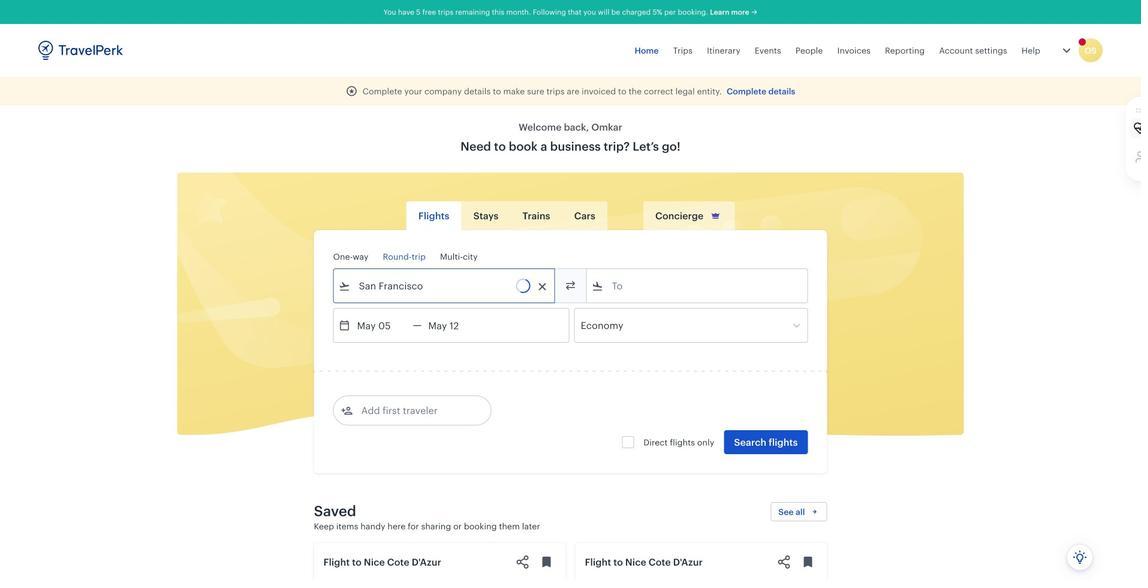 Task type: describe. For each thing, give the bounding box(es) containing it.
From search field
[[351, 277, 539, 296]]

Depart text field
[[351, 309, 413, 343]]

Add first traveler search field
[[353, 401, 478, 421]]



Task type: locate. For each thing, give the bounding box(es) containing it.
Return text field
[[422, 309, 484, 343]]

To search field
[[604, 277, 792, 296]]



